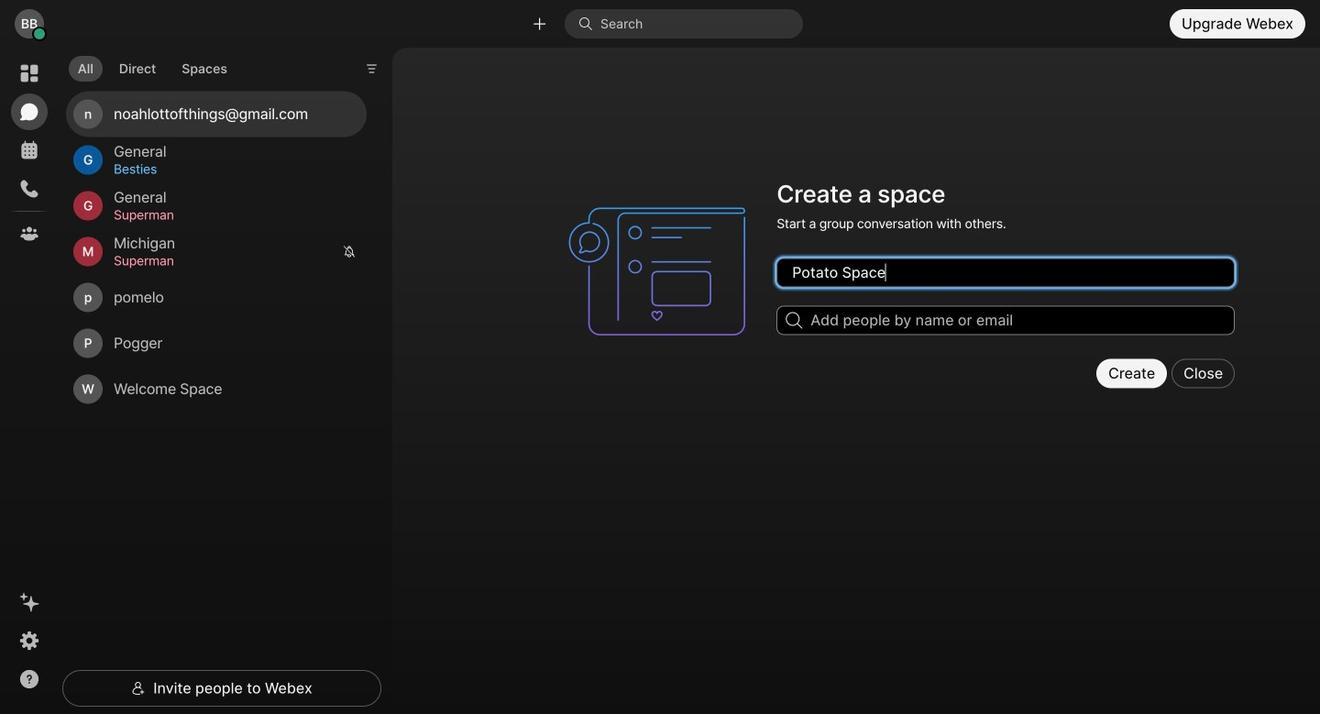 Task type: describe. For each thing, give the bounding box(es) containing it.
welcome space list item
[[66, 366, 367, 412]]

pogger list item
[[66, 321, 367, 366]]

michigan, notifications are muted for this space list item
[[66, 229, 367, 275]]

1 superman element from the top
[[114, 205, 345, 225]]

search_18 image
[[786, 312, 802, 329]]

2 general list item from the top
[[66, 183, 367, 229]]

create a space image
[[560, 174, 766, 369]]

1 general list item from the top
[[66, 137, 367, 183]]



Task type: locate. For each thing, give the bounding box(es) containing it.
noahlottofthings@gmail.com list item
[[66, 91, 367, 137]]

superman element up pomelo list item
[[114, 251, 332, 271]]

notifications are muted for this space image
[[343, 245, 356, 258]]

0 vertical spatial superman element
[[114, 205, 345, 225]]

general list item
[[66, 137, 367, 183], [66, 183, 367, 229]]

tab list
[[64, 45, 241, 87]]

pomelo list item
[[66, 275, 367, 321]]

besties element
[[114, 159, 345, 179]]

navigation
[[0, 48, 59, 714]]

1 vertical spatial superman element
[[114, 251, 332, 271]]

2 superman element from the top
[[114, 251, 332, 271]]

superman element
[[114, 205, 345, 225], [114, 251, 332, 271]]

superman element inside michigan, notifications are muted for this space list item
[[114, 251, 332, 271]]

superman element up michigan, notifications are muted for this space list item
[[114, 205, 345, 225]]

webex tab list
[[11, 55, 48, 252]]

Name the space (required) text field
[[777, 258, 1235, 287]]



Task type: vqa. For each thing, say whether or not it's contained in the screenshot.
Connect people icon
no



